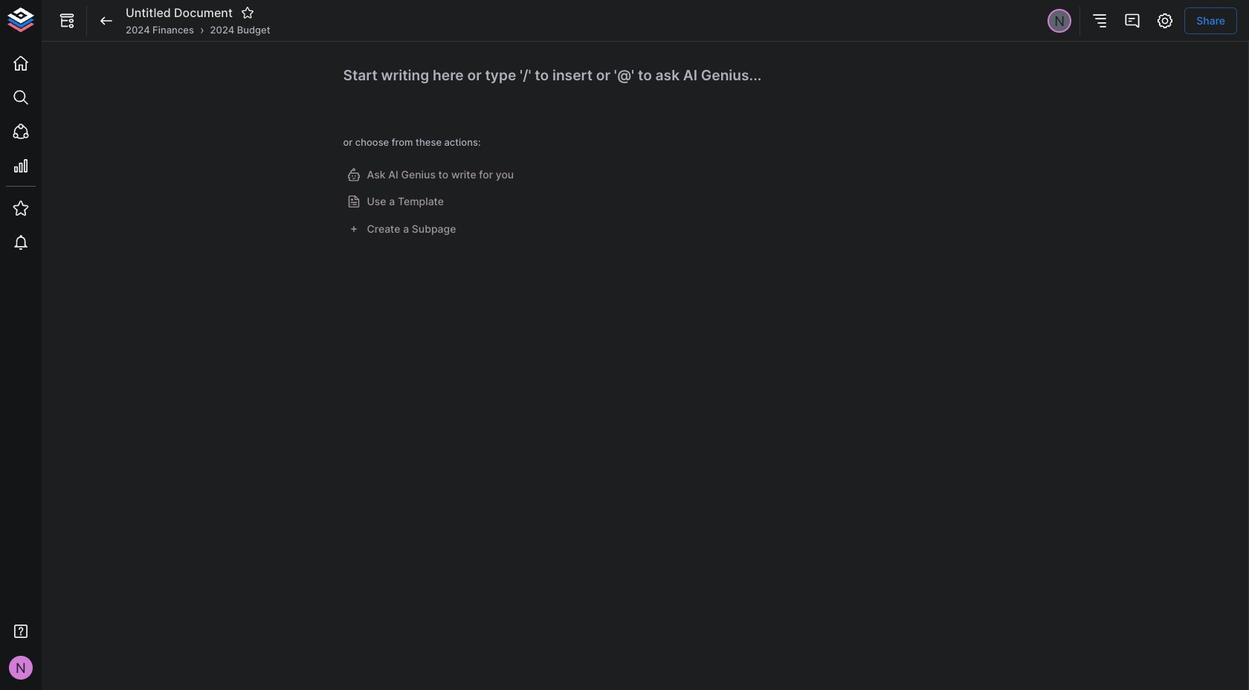 Task type: vqa. For each thing, say whether or not it's contained in the screenshot.
COMMENTS icon
yes



Task type: describe. For each thing, give the bounding box(es) containing it.
favorite image
[[241, 6, 254, 19]]

table of contents image
[[1092, 12, 1110, 30]]



Task type: locate. For each thing, give the bounding box(es) containing it.
go back image
[[97, 12, 115, 30]]

show wiki image
[[58, 12, 76, 30]]

settings image
[[1157, 12, 1175, 30]]

comments image
[[1124, 12, 1142, 30]]



